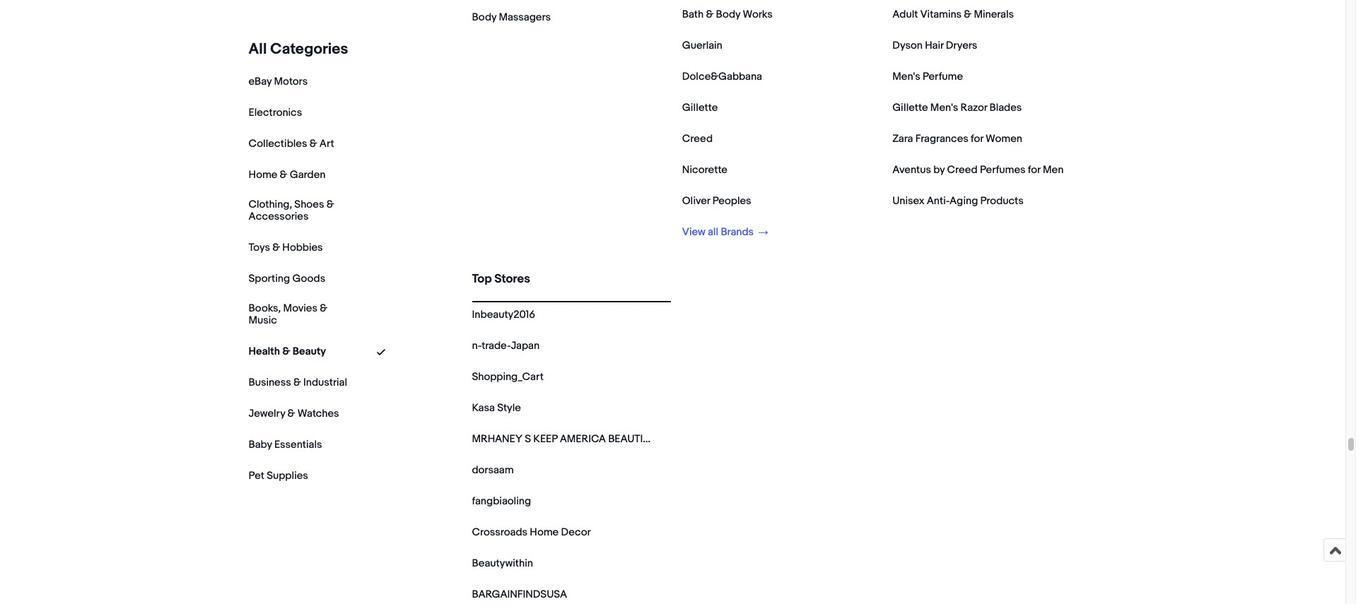 Task type: locate. For each thing, give the bounding box(es) containing it.
inbeauty2016
[[472, 308, 535, 322]]

0 horizontal spatial gillette
[[682, 101, 718, 115]]

1 vertical spatial for
[[1028, 163, 1040, 177]]

for
[[971, 132, 983, 146], [1028, 163, 1040, 177]]

& right shoes
[[326, 198, 334, 211]]

0 vertical spatial home
[[249, 168, 277, 182]]

japan
[[511, 339, 540, 353]]

zara fragrances for women link
[[892, 132, 1022, 146]]

body left 'works'
[[716, 8, 740, 21]]

toys & hobbies link
[[249, 241, 323, 254]]

gillette
[[682, 101, 718, 115], [892, 101, 928, 115]]

aging
[[949, 194, 978, 208]]

mrhaney s keep america beautiful link
[[472, 433, 660, 446]]

body massagers
[[472, 11, 551, 24]]

& left minerals
[[964, 8, 972, 21]]

ebay motors
[[249, 75, 308, 88]]

adult vitamins & minerals link
[[892, 8, 1014, 21]]

2 gillette from the left
[[892, 101, 928, 115]]

ebay motors link
[[249, 75, 308, 88]]

for left men
[[1028, 163, 1040, 177]]

gillette up zara
[[892, 101, 928, 115]]

home up clothing,
[[249, 168, 277, 182]]

creed right by
[[947, 163, 978, 177]]

& for beauty
[[282, 345, 290, 358]]

1 horizontal spatial creed
[[947, 163, 978, 177]]

& left art
[[309, 137, 317, 151]]

& for art
[[309, 137, 317, 151]]

supplies
[[267, 469, 308, 483]]

0 vertical spatial for
[[971, 132, 983, 146]]

& right jewelry
[[287, 407, 295, 420]]

home & garden
[[249, 168, 325, 182]]

categories
[[270, 40, 348, 59]]

movies
[[283, 302, 317, 315]]

sporting goods
[[249, 272, 325, 285]]

unisex anti-aging products
[[892, 194, 1024, 208]]

by
[[933, 163, 945, 177]]

gillette up creed link
[[682, 101, 718, 115]]

1 horizontal spatial body
[[716, 8, 740, 21]]

oliver peoples link
[[682, 194, 751, 208]]

perfume
[[923, 70, 963, 83]]

dolce&gabbana link
[[682, 70, 762, 83]]

& right business
[[293, 376, 301, 389]]

motors
[[274, 75, 308, 88]]

& inside clothing, shoes & accessories
[[326, 198, 334, 211]]

beautiful
[[608, 433, 660, 446]]

home & garden link
[[249, 168, 325, 182]]

gillette for gillette 'link'
[[682, 101, 718, 115]]

1 horizontal spatial men's
[[930, 101, 958, 115]]

0 horizontal spatial creed
[[682, 132, 713, 146]]

beautywithin link
[[472, 557, 533, 571]]

0 vertical spatial men's
[[892, 70, 920, 83]]

1 vertical spatial men's
[[930, 101, 958, 115]]

guerlain
[[682, 39, 722, 52]]

ebay
[[249, 75, 272, 88]]

women
[[986, 132, 1022, 146]]

gillette men's razor blades
[[892, 101, 1022, 115]]

& for garden
[[280, 168, 287, 182]]

men's down dyson
[[892, 70, 920, 83]]

nicorette link
[[682, 163, 727, 177]]

bath & body works link
[[682, 8, 773, 21]]

business & industrial link
[[249, 376, 347, 389]]

books, movies & music
[[249, 302, 327, 327]]

& right movies
[[320, 302, 327, 315]]

dyson hair dryers
[[892, 39, 977, 52]]

creed down gillette 'link'
[[682, 132, 713, 146]]

& for hobbies
[[272, 241, 280, 254]]

clothing, shoes & accessories
[[249, 198, 334, 223]]

for left women
[[971, 132, 983, 146]]

& right health
[[282, 345, 290, 358]]

aventus by creed perfumes for men
[[892, 163, 1064, 177]]

dorsaam link
[[472, 464, 514, 477]]

inbeauty2016 link
[[472, 308, 535, 322]]

perfumes
[[980, 163, 1026, 177]]

home left decor
[[530, 526, 559, 539]]

top
[[472, 272, 492, 286]]

0 horizontal spatial for
[[971, 132, 983, 146]]

dorsaam
[[472, 464, 514, 477]]

gillette for gillette men's razor blades
[[892, 101, 928, 115]]

& right toys
[[272, 241, 280, 254]]

gillette men's razor blades link
[[892, 101, 1022, 115]]

0 vertical spatial creed
[[682, 132, 713, 146]]

1 gillette from the left
[[682, 101, 718, 115]]

s
[[525, 433, 531, 446]]

1 horizontal spatial gillette
[[892, 101, 928, 115]]

pet supplies link
[[249, 469, 308, 483]]

bargainfindsusa link
[[472, 588, 567, 602]]

unisex
[[892, 194, 924, 208]]

hair
[[925, 39, 944, 52]]

& for body
[[706, 8, 714, 21]]

crossroads
[[472, 526, 527, 539]]

baby essentials link
[[249, 438, 322, 451]]

shopping_cart
[[472, 370, 544, 384]]

view all brands
[[682, 226, 756, 239]]

home
[[249, 168, 277, 182], [530, 526, 559, 539]]

& right 'bath'
[[706, 8, 714, 21]]

baby
[[249, 438, 272, 451]]

men's left 'razor'
[[930, 101, 958, 115]]

art
[[319, 137, 334, 151]]

books, movies & music link
[[249, 302, 347, 327]]

kasa style link
[[472, 402, 521, 415]]

men's
[[892, 70, 920, 83], [930, 101, 958, 115]]

clothing, shoes & accessories link
[[249, 198, 347, 223]]

health & beauty link
[[249, 345, 326, 358]]

shopping_cart link
[[472, 370, 544, 384]]

& for watches
[[287, 407, 295, 420]]

body left massagers on the left of the page
[[472, 11, 496, 24]]

& left 'garden'
[[280, 168, 287, 182]]

1 horizontal spatial home
[[530, 526, 559, 539]]

dolce&gabbana
[[682, 70, 762, 83]]

garden
[[290, 168, 325, 182]]

essentials
[[274, 438, 322, 451]]



Task type: describe. For each thing, give the bounding box(es) containing it.
business
[[249, 376, 291, 389]]

hobbies
[[282, 241, 323, 254]]

fangbiaoling
[[472, 495, 531, 508]]

watches
[[297, 407, 339, 420]]

baby essentials
[[249, 438, 322, 451]]

all categories
[[249, 40, 348, 59]]

dyson
[[892, 39, 923, 52]]

1 vertical spatial home
[[530, 526, 559, 539]]

guerlain link
[[682, 39, 722, 52]]

crossroads home decor link
[[472, 526, 591, 539]]

n-
[[472, 339, 482, 353]]

pet
[[249, 469, 264, 483]]

view
[[682, 226, 705, 239]]

n-trade-japan
[[472, 339, 540, 353]]

jewelry
[[249, 407, 285, 420]]

adult
[[892, 8, 918, 21]]

creed link
[[682, 132, 713, 146]]

goods
[[292, 272, 325, 285]]

fragrances
[[915, 132, 968, 146]]

keep
[[533, 433, 557, 446]]

aventus
[[892, 163, 931, 177]]

men
[[1043, 163, 1064, 177]]

men's perfume
[[892, 70, 963, 83]]

0 horizontal spatial body
[[472, 11, 496, 24]]

jewelry & watches link
[[249, 407, 339, 420]]

bath
[[682, 8, 704, 21]]

brands
[[721, 226, 754, 239]]

toys & hobbies
[[249, 241, 323, 254]]

oliver peoples
[[682, 194, 751, 208]]

n-trade-japan link
[[472, 339, 540, 353]]

beautywithin
[[472, 557, 533, 571]]

all
[[708, 226, 718, 239]]

unisex anti-aging products link
[[892, 194, 1024, 208]]

books,
[[249, 302, 281, 315]]

anti-
[[927, 194, 949, 208]]

shoes
[[294, 198, 324, 211]]

trade-
[[482, 339, 511, 353]]

kasa style
[[472, 402, 521, 415]]

razor
[[961, 101, 987, 115]]

1 vertical spatial creed
[[947, 163, 978, 177]]

top stores
[[472, 272, 530, 286]]

music
[[249, 314, 277, 327]]

electronics
[[249, 106, 302, 119]]

jewelry & watches
[[249, 407, 339, 420]]

aventus by creed perfumes for men link
[[892, 163, 1064, 177]]

nicorette
[[682, 163, 727, 177]]

beauty
[[292, 345, 326, 358]]

style
[[497, 402, 521, 415]]

sporting
[[249, 272, 290, 285]]

body massagers link
[[472, 11, 551, 24]]

1 horizontal spatial for
[[1028, 163, 1040, 177]]

kasa
[[472, 402, 495, 415]]

bath & body works
[[682, 8, 773, 21]]

zara fragrances for women
[[892, 132, 1022, 146]]

pet supplies
[[249, 469, 308, 483]]

electronics link
[[249, 106, 302, 119]]

sporting goods link
[[249, 272, 325, 285]]

industrial
[[303, 376, 347, 389]]

toys
[[249, 241, 270, 254]]

stores
[[494, 272, 530, 286]]

men's perfume link
[[892, 70, 963, 83]]

crossroads home decor
[[472, 526, 591, 539]]

minerals
[[974, 8, 1014, 21]]

adult vitamins & minerals
[[892, 8, 1014, 21]]

gillette link
[[682, 101, 718, 115]]

& inside books, movies & music
[[320, 302, 327, 315]]

mrhaney
[[472, 433, 522, 446]]

view all brands link
[[682, 226, 768, 239]]

0 horizontal spatial men's
[[892, 70, 920, 83]]

zara
[[892, 132, 913, 146]]

dryers
[[946, 39, 977, 52]]

fangbiaoling link
[[472, 495, 531, 508]]

all
[[249, 40, 267, 59]]

business & industrial
[[249, 376, 347, 389]]

accessories
[[249, 210, 309, 223]]

mrhaney s keep america beautiful
[[472, 433, 660, 446]]

peoples
[[712, 194, 751, 208]]

health & beauty
[[249, 345, 326, 358]]

0 horizontal spatial home
[[249, 168, 277, 182]]

vitamins
[[920, 8, 962, 21]]

& for industrial
[[293, 376, 301, 389]]

decor
[[561, 526, 591, 539]]



Task type: vqa. For each thing, say whether or not it's contained in the screenshot.
Gillette Men's Razor Blades link on the top right of page
yes



